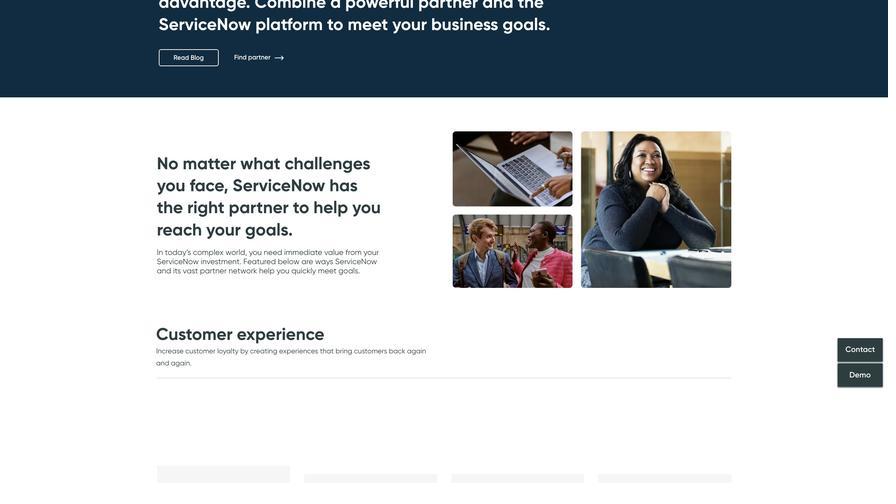 Task type: describe. For each thing, give the bounding box(es) containing it.
loyalty
[[217, 347, 239, 356]]

demo link
[[838, 364, 883, 387]]

value
[[325, 248, 344, 257]]

back
[[389, 347, 406, 356]]

servosgov logo image
[[304, 475, 437, 484]]

1 accenture logo image from the left
[[451, 475, 584, 484]]

again
[[407, 347, 426, 356]]

partner inside in today's complex world, you need immediate value from your servicenow investment. featured below are ways servicenow and its vast partner network help you quickly meet goals.
[[200, 267, 227, 276]]

meet
[[318, 267, 337, 276]]

customer
[[185, 347, 216, 356]]

thirdera logo image
[[157, 466, 290, 484]]

customer
[[156, 324, 233, 345]]

experiences
[[279, 347, 318, 356]]

demo
[[850, 371, 872, 380]]

blog
[[191, 54, 204, 62]]

read blog
[[174, 54, 204, 62]]

right
[[187, 197, 225, 218]]

investment.
[[201, 257, 242, 267]]

again.
[[171, 360, 192, 368]]

read
[[174, 54, 189, 62]]

in
[[157, 248, 163, 257]]

customer experience increase customer loyalty by creating experiences that bring customers back again and again.
[[156, 324, 426, 368]]

vast
[[183, 267, 198, 276]]

2 horizontal spatial servicenow
[[335, 257, 377, 267]]

has
[[330, 175, 358, 196]]

help inside in today's complex world, you need immediate value from your servicenow investment. featured below are ways servicenow and its vast partner network help you quickly meet goals.
[[259, 267, 275, 276]]

challenges
[[285, 153, 371, 174]]

below
[[278, 257, 300, 267]]

immediate
[[284, 248, 323, 257]]

servicenow inside no matter what challenges you face, servicenow has the right partner to help you reach your goals.
[[233, 175, 325, 196]]

partner inside no matter what challenges you face, servicenow has the right partner to help you reach your goals.
[[229, 197, 289, 218]]



Task type: vqa. For each thing, say whether or not it's contained in the screenshot.
for within the Capabilities That Scale With Your Business Order Management For Technology Providers Provides Key Applications And Capabilities That Scale As Your Needs Change.
no



Task type: locate. For each thing, give the bounding box(es) containing it.
and inside in today's complex world, you need immediate value from your servicenow investment. featured below are ways servicenow and its vast partner network help you quickly meet goals.
[[157, 267, 171, 276]]

servicenow
[[233, 175, 325, 196], [157, 257, 199, 267], [335, 257, 377, 267]]

and left 'its'
[[157, 267, 171, 276]]

0 horizontal spatial accenture logo image
[[451, 475, 584, 484]]

by
[[241, 347, 249, 356]]

1 vertical spatial goals.
[[339, 267, 360, 276]]

goals. inside no matter what challenges you face, servicenow has the right partner to help you reach your goals.
[[245, 219, 293, 240]]

help inside no matter what challenges you face, servicenow has the right partner to help you reach your goals.
[[314, 197, 348, 218]]

increase
[[156, 347, 184, 356]]

you left need
[[249, 248, 262, 257]]

find
[[234, 54, 247, 62]]

and
[[157, 267, 171, 276], [156, 360, 169, 368]]

you left quickly at the bottom left of page
[[277, 267, 290, 276]]

in today's complex world, you need immediate value from your servicenow investment. featured below are ways servicenow and its vast partner network help you quickly meet goals.
[[157, 248, 379, 276]]

experience
[[237, 324, 325, 345]]

network
[[229, 267, 257, 276]]

its
[[173, 267, 181, 276]]

need
[[264, 248, 282, 257]]

1 horizontal spatial help
[[314, 197, 348, 218]]

read blog link
[[159, 49, 219, 66]]

your inside in today's complex world, you need immediate value from your servicenow investment. featured below are ways servicenow and its vast partner network help you quickly meet goals.
[[364, 248, 379, 257]]

the
[[157, 197, 183, 218]]

accenture logo image
[[451, 475, 584, 484], [599, 475, 732, 484]]

0 vertical spatial goals.
[[245, 219, 293, 240]]

you down has
[[353, 197, 381, 218]]

that
[[320, 347, 334, 356]]

1 horizontal spatial accenture logo image
[[599, 475, 732, 484]]

creating
[[250, 347, 278, 356]]

goals. inside in today's complex world, you need immediate value from your servicenow investment. featured below are ways servicenow and its vast partner network help you quickly meet goals.
[[339, 267, 360, 276]]

customers
[[354, 347, 387, 356]]

goals. down from
[[339, 267, 360, 276]]

1 horizontal spatial your
[[364, 248, 379, 257]]

1 vertical spatial help
[[259, 267, 275, 276]]

2 accenture logo image from the left
[[599, 475, 732, 484]]

your up world,
[[206, 219, 241, 240]]

help down need
[[259, 267, 275, 276]]

no
[[157, 153, 179, 174]]

ways
[[315, 257, 333, 267]]

to
[[293, 197, 309, 218]]

1 vertical spatial partner
[[229, 197, 289, 218]]

quickly
[[292, 267, 316, 276]]

contact
[[846, 345, 876, 355]]

1 horizontal spatial servicenow
[[233, 175, 325, 196]]

goals.
[[245, 219, 293, 240], [339, 267, 360, 276]]

1 vertical spatial and
[[156, 360, 169, 368]]

you up the
[[157, 175, 186, 196]]

from
[[346, 248, 362, 257]]

1 vertical spatial your
[[364, 248, 379, 257]]

are
[[302, 257, 313, 267]]

goals. up need
[[245, 219, 293, 240]]

0 horizontal spatial your
[[206, 219, 241, 240]]

0 vertical spatial your
[[206, 219, 241, 240]]

bring
[[336, 347, 352, 356]]

your right from
[[364, 248, 379, 257]]

reach
[[157, 219, 202, 240]]

today's
[[165, 248, 191, 257]]

featured
[[243, 257, 276, 267]]

you
[[157, 175, 186, 196], [353, 197, 381, 218], [249, 248, 262, 257], [277, 267, 290, 276]]

what
[[240, 153, 281, 174]]

2 vertical spatial partner
[[200, 267, 227, 276]]

find partner link
[[234, 54, 295, 62]]

0 vertical spatial help
[[314, 197, 348, 218]]

matter
[[183, 153, 236, 174]]

and down increase
[[156, 360, 169, 368]]

world,
[[226, 248, 247, 257]]

help down has
[[314, 197, 348, 218]]

help
[[314, 197, 348, 218], [259, 267, 275, 276]]

1 horizontal spatial goals.
[[339, 267, 360, 276]]

0 vertical spatial partner
[[248, 54, 271, 62]]

and inside the customer experience increase customer loyalty by creating experiences that bring customers back again and again.
[[156, 360, 169, 368]]

complex
[[193, 248, 224, 257]]

partner
[[248, 54, 271, 62], [229, 197, 289, 218], [200, 267, 227, 276]]

0 horizontal spatial servicenow
[[157, 257, 199, 267]]

0 horizontal spatial help
[[259, 267, 275, 276]]

0 vertical spatial and
[[157, 267, 171, 276]]

your inside no matter what challenges you face, servicenow has the right partner to help you reach your goals.
[[206, 219, 241, 240]]

find partner
[[234, 54, 272, 62]]

your
[[206, 219, 241, 240], [364, 248, 379, 257]]

contact link
[[838, 339, 883, 362]]

0 horizontal spatial goals.
[[245, 219, 293, 240]]

face,
[[190, 175, 229, 196]]

no matter what challenges you face, servicenow has the right partner to help you reach your goals.
[[157, 153, 381, 240]]



